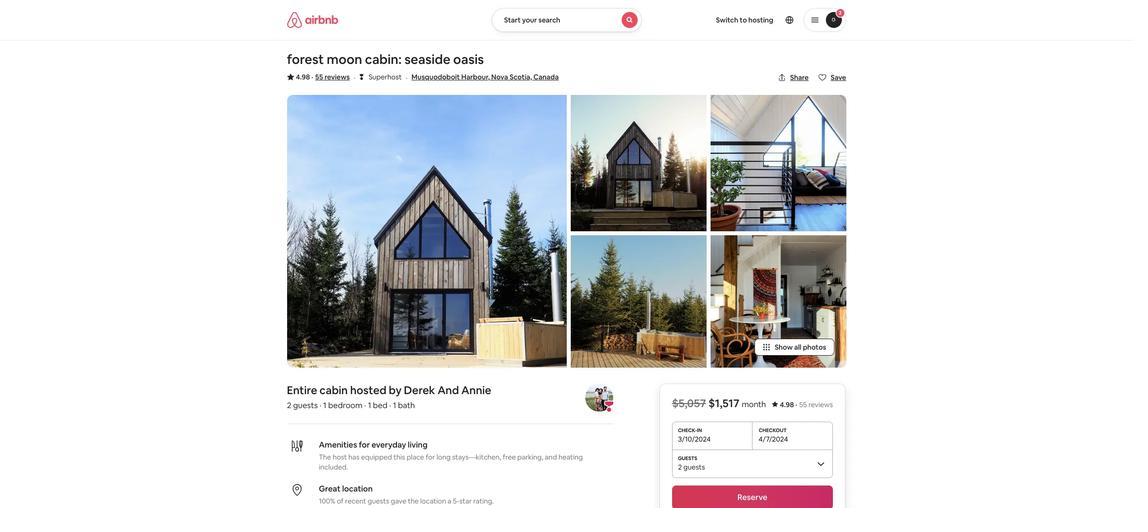 Task type: vqa. For each thing, say whether or not it's contained in the screenshot.
Guest entrance and parking
no



Task type: locate. For each thing, give the bounding box(es) containing it.
0 horizontal spatial 1
[[323, 400, 327, 411]]

0 horizontal spatial 4.98
[[296, 72, 310, 81]]

bath
[[398, 400, 415, 411]]

0 vertical spatial 2
[[839, 9, 842, 16]]

1 horizontal spatial guests
[[368, 497, 390, 506]]

musquodoboit harbour, nova scotia, canada button
[[412, 71, 559, 83]]

derek
[[404, 383, 435, 397]]

the
[[408, 497, 419, 506]]

guests inside "entire cabin hosted by derek and annie 2 guests · 1 bedroom · 1 bed · 1 bath"
[[293, 400, 318, 411]]

for left 'long'
[[426, 453, 435, 462]]

musquodoboit
[[412, 72, 460, 81]]

0 horizontal spatial 2
[[287, 400, 292, 411]]

0 vertical spatial reviews
[[325, 72, 350, 81]]

reserve button
[[673, 486, 834, 508]]

for up has
[[359, 440, 370, 450]]

switch to hosting
[[716, 15, 774, 24]]

󰀃
[[360, 72, 364, 81]]

guests down the entire
[[293, 400, 318, 411]]

profile element
[[654, 0, 847, 40]]

host
[[333, 453, 347, 462]]

switch
[[716, 15, 739, 24]]

location up recent
[[342, 484, 373, 494]]

4.98
[[296, 72, 310, 81], [781, 400, 795, 409]]

superhost
[[369, 72, 402, 81]]

1 left the bed
[[368, 400, 371, 411]]

reviews
[[325, 72, 350, 81], [809, 400, 834, 409]]

1 vertical spatial 2
[[287, 400, 292, 411]]

of
[[337, 497, 344, 506]]

and
[[545, 453, 557, 462]]

to
[[740, 15, 747, 24]]

· right month
[[796, 400, 798, 409]]

place
[[407, 453, 424, 462]]

1 horizontal spatial 4.98 · 55 reviews
[[781, 400, 834, 409]]

great location 100% of recent guests gave the location a 5-star rating.
[[319, 484, 494, 506]]

4.98 · 55 reviews up the 4/7/2024
[[781, 400, 834, 409]]

2 inside "popup button"
[[679, 463, 683, 472]]

share
[[791, 73, 809, 82]]

guests inside "popup button"
[[684, 463, 706, 472]]

amenities
[[319, 440, 357, 450]]

this
[[394, 453, 405, 462]]

3 1 from the left
[[393, 400, 396, 411]]

search
[[539, 15, 561, 24]]

location left a
[[421, 497, 446, 506]]

4.98 right month
[[781, 400, 795, 409]]

has
[[349, 453, 360, 462]]

hosting
[[749, 15, 774, 24]]

0 horizontal spatial guests
[[293, 400, 318, 411]]

0 vertical spatial location
[[342, 484, 373, 494]]

2 button
[[804, 8, 847, 32]]

derek and annie is a superhost. learn more about derek and annie. image
[[586, 384, 614, 412], [586, 384, 614, 412]]

0 vertical spatial 4.98
[[296, 72, 310, 81]]

1
[[323, 400, 327, 411], [368, 400, 371, 411], [393, 400, 396, 411]]

hosted
[[350, 383, 387, 397]]

equipped
[[361, 453, 392, 462]]

location
[[342, 484, 373, 494], [421, 497, 446, 506]]

· left the bed
[[364, 400, 366, 411]]

55
[[315, 72, 323, 81], [800, 400, 808, 409]]

· right the bed
[[390, 400, 391, 411]]

long
[[437, 453, 451, 462]]

wood-fired cedar hot tub. 
soak vibe like a hot bath, cedar vibe like a sauna, smokey vibe like a bonfire. image
[[571, 235, 707, 368]]

0 horizontal spatial reviews
[[325, 72, 350, 81]]

0 vertical spatial 55
[[315, 72, 323, 81]]

1 horizontal spatial location
[[421, 497, 446, 506]]

the
[[319, 453, 331, 462]]

55 right month
[[800, 400, 808, 409]]

guests left gave on the bottom of page
[[368, 497, 390, 506]]

photos
[[803, 343, 827, 352]]

0 horizontal spatial 4.98 · 55 reviews
[[296, 72, 350, 81]]

2 horizontal spatial guests
[[684, 463, 706, 472]]

1 left bath at the left of the page
[[393, 400, 396, 411]]

1 vertical spatial 4.98
[[781, 400, 795, 409]]

rating.
[[474, 497, 494, 506]]

gave
[[391, 497, 407, 506]]

start your search
[[504, 15, 561, 24]]

all
[[795, 343, 802, 352]]

by
[[389, 383, 402, 397]]

1 vertical spatial guests
[[684, 463, 706, 472]]

3/10/2024
[[679, 435, 711, 444]]

guests
[[293, 400, 318, 411], [684, 463, 706, 472], [368, 497, 390, 506]]

1 vertical spatial 4.98 · 55 reviews
[[781, 400, 834, 409]]

thoughtfully curated furnishings throughout. image
[[711, 235, 847, 368]]

2
[[839, 9, 842, 16], [287, 400, 292, 411], [679, 463, 683, 472]]

for
[[359, 440, 370, 450], [426, 453, 435, 462]]

0 vertical spatial 4.98 · 55 reviews
[[296, 72, 350, 81]]

1 horizontal spatial reviews
[[809, 400, 834, 409]]

2 inside dropdown button
[[839, 9, 842, 16]]

bedroom
[[328, 400, 363, 411]]

save button
[[815, 69, 851, 86]]

0 vertical spatial for
[[359, 440, 370, 450]]

0 vertical spatial guests
[[293, 400, 318, 411]]

guests down 3/10/2024 at the bottom
[[684, 463, 706, 472]]

1 1 from the left
[[323, 400, 327, 411]]

1 horizontal spatial 4.98
[[781, 400, 795, 409]]

55 down forest at the top left of page
[[315, 72, 323, 81]]

recent
[[345, 497, 366, 506]]

· musquodoboit harbour, nova scotia, canada
[[406, 72, 559, 83]]

4.98 · 55 reviews down forest at the top left of page
[[296, 72, 350, 81]]

· down forest at the top left of page
[[312, 72, 313, 81]]

2 horizontal spatial 2
[[839, 9, 842, 16]]

· left the 󰀃
[[354, 72, 356, 83]]

1 horizontal spatial for
[[426, 453, 435, 462]]

your
[[522, 15, 537, 24]]

start your search button
[[492, 8, 642, 32]]

free
[[503, 453, 516, 462]]

2 vertical spatial 2
[[679, 463, 683, 472]]

living
[[408, 440, 428, 450]]

2 vertical spatial guests
[[368, 497, 390, 506]]

2 horizontal spatial 1
[[393, 400, 396, 411]]

·
[[312, 72, 313, 81], [354, 72, 356, 83], [406, 72, 408, 83], [320, 400, 322, 411], [364, 400, 366, 411], [390, 400, 391, 411], [796, 400, 798, 409]]

moon
[[327, 51, 362, 68]]

show all photos button
[[755, 339, 835, 356]]

1 horizontal spatial 55
[[800, 400, 808, 409]]

1 down the cabin
[[323, 400, 327, 411]]

4.98 down forest at the top left of page
[[296, 72, 310, 81]]

forest moon cabin, on the shores of kul'pijuik (petpeswick inlet). 
bienvenue, welcome, pjila'si! image
[[571, 95, 707, 231]]

4.98 · 55 reviews
[[296, 72, 350, 81], [781, 400, 834, 409]]

1 horizontal spatial 2
[[679, 463, 683, 472]]

1 horizontal spatial 1
[[368, 400, 371, 411]]

1 vertical spatial for
[[426, 453, 435, 462]]

0 horizontal spatial location
[[342, 484, 373, 494]]



Task type: describe. For each thing, give the bounding box(es) containing it.
harbour,
[[462, 72, 490, 81]]

switch to hosting link
[[710, 9, 780, 30]]

cabin:
[[365, 51, 402, 68]]

· down the cabin
[[320, 400, 322, 411]]

share button
[[775, 69, 813, 86]]

2 guests
[[679, 463, 706, 472]]

1 vertical spatial location
[[421, 497, 446, 506]]

nova
[[492, 72, 508, 81]]

month
[[743, 399, 767, 410]]

canada
[[534, 72, 559, 81]]

forest moon cabin: seaside oasis image 1 image
[[287, 95, 567, 368]]

0 horizontal spatial for
[[359, 440, 370, 450]]

Start your search search field
[[492, 8, 642, 32]]

show
[[775, 343, 793, 352]]

2 1 from the left
[[368, 400, 371, 411]]

everyday
[[372, 440, 406, 450]]

$5,057 $1,517 month
[[673, 396, 767, 410]]

scotia,
[[510, 72, 532, 81]]

a
[[448, 497, 452, 506]]

1 vertical spatial 55
[[800, 400, 808, 409]]

show all photos
[[775, 343, 827, 352]]

oasis
[[454, 51, 484, 68]]

0 horizontal spatial 55
[[315, 72, 323, 81]]

seaside
[[405, 51, 451, 68]]

amenities for everyday living the host has equipped this place for long stays—kitchen, free parking, and heating included.
[[319, 440, 583, 472]]

2 for 2
[[839, 9, 842, 16]]

heating
[[559, 453, 583, 462]]

$1,517
[[709, 396, 740, 410]]

star
[[460, 497, 472, 506]]

bed
[[373, 400, 388, 411]]

forest moon cabin: seaside oasis
[[287, 51, 484, 68]]

included.
[[319, 463, 348, 472]]

2 for 2 guests
[[679, 463, 683, 472]]

· right superhost
[[406, 72, 408, 83]]

4/7/2024
[[759, 435, 789, 444]]

parking,
[[518, 453, 544, 462]]

forest
[[287, 51, 324, 68]]

5-
[[453, 497, 460, 506]]

entire cabin hosted by derek and annie 2 guests · 1 bedroom · 1 bed · 1 bath
[[287, 383, 492, 411]]

55 reviews button
[[315, 72, 350, 82]]

guests inside great location 100% of recent guests gave the location a 5-star rating.
[[368, 497, 390, 506]]

stays—kitchen,
[[452, 453, 502, 462]]

$5,057
[[673, 396, 707, 410]]

cabin
[[320, 383, 348, 397]]

100%
[[319, 497, 335, 506]]

and annie
[[438, 383, 492, 397]]

2 inside "entire cabin hosted by derek and annie 2 guests · 1 bedroom · 1 bed · 1 bath"
[[287, 400, 292, 411]]

1 vertical spatial reviews
[[809, 400, 834, 409]]

reserve
[[738, 492, 768, 503]]

entire
[[287, 383, 317, 397]]

save
[[831, 73, 847, 82]]

the iconic window seat. lounge here. image
[[711, 95, 847, 231]]

2 guests button
[[673, 450, 834, 478]]

great
[[319, 484, 341, 494]]

start
[[504, 15, 521, 24]]



